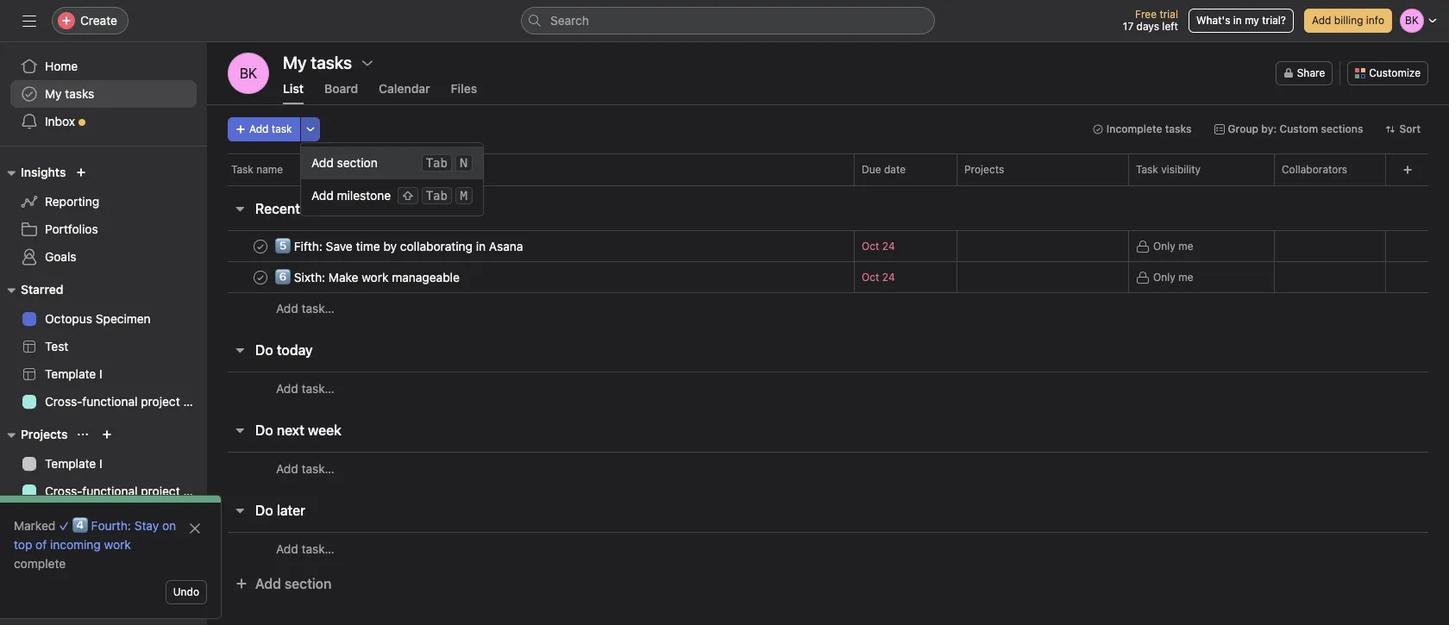 Task type: describe. For each thing, give the bounding box(es) containing it.
in
[[1233, 14, 1242, 27]]

my tasks
[[45, 86, 94, 101]]

1 template i link from the top
[[10, 361, 197, 388]]

completed checkbox for 5️⃣ fifth: save time by collaborating in asana text field
[[250, 236, 271, 257]]

share button
[[1276, 61, 1333, 85]]

i inside projects element
[[99, 456, 102, 471]]

add task… button inside the header recently assigned tree grid
[[276, 299, 335, 318]]

do for do next week
[[255, 423, 273, 438]]

add section inside button
[[255, 576, 332, 592]]

octopus inside starred element
[[45, 311, 92, 326]]

row containing task name
[[207, 154, 1449, 185]]

add task button
[[228, 117, 300, 141]]

add for 3rd add task… 'button' from the bottom
[[276, 381, 298, 396]]

template i inside projects element
[[45, 456, 102, 471]]

projects button
[[0, 424, 68, 445]]

home
[[45, 59, 78, 73]]

octopus specimen for first octopus specimen link from the bottom of the page
[[45, 539, 151, 554]]

task visibility
[[1136, 163, 1201, 176]]

incoming
[[50, 537, 101, 552]]

project inside starred element
[[141, 394, 180, 409]]

1 cross-functional project plan link from the top
[[10, 388, 207, 416]]

do today
[[255, 342, 313, 358]]

2 project from the top
[[141, 484, 180, 499]]

4 add task… button from the top
[[276, 540, 335, 559]]

show options, current sort, top image
[[78, 430, 88, 440]]

starred element
[[0, 274, 207, 419]]

assigned
[[315, 201, 372, 217]]

complete
[[14, 556, 66, 571]]

search
[[550, 13, 589, 28]]

files link
[[451, 81, 477, 104]]

what's in my trial?
[[1197, 14, 1286, 27]]

add field image
[[1402, 165, 1413, 175]]

new image
[[76, 167, 87, 178]]

do today button
[[255, 335, 313, 366]]

show options image
[[361, 56, 374, 70]]

marked
[[14, 518, 59, 533]]

by:
[[1262, 123, 1277, 135]]

recently assigned
[[255, 201, 372, 217]]

add for first add task… 'button' from the bottom
[[276, 541, 298, 556]]

custom
[[1280, 123, 1318, 135]]

recently assigned button
[[255, 193, 372, 224]]

insights button
[[0, 162, 66, 183]]

stay
[[134, 518, 159, 533]]

add task… for second add task… 'button' from the bottom
[[276, 461, 335, 476]]

only me for the linked projects for 5️⃣ fifth: save time by collaborating in asana cell
[[1153, 239, 1194, 252]]

incomplete tasks
[[1107, 123, 1192, 135]]

days
[[1137, 20, 1159, 33]]

do next week
[[255, 423, 342, 438]]

task name
[[231, 163, 283, 176]]

task
[[272, 123, 292, 135]]

linked projects for 6️⃣ sixth: make work manageable cell
[[957, 261, 1129, 293]]

add for "add billing info" button
[[1312, 14, 1332, 27]]

task link
[[10, 561, 197, 588]]

files
[[451, 81, 477, 96]]

1 octopus specimen link from the top
[[10, 305, 197, 333]]

list link
[[283, 81, 304, 104]]

customize
[[1369, 66, 1421, 79]]

3 add task… row from the top
[[207, 452, 1449, 485]]

m
[[460, 189, 468, 203]]

task… for add task… 'button' within the the header recently assigned tree grid
[[302, 301, 335, 316]]

header recently assigned tree grid
[[207, 229, 1449, 324]]

functional inside projects element
[[82, 484, 138, 499]]

2 add task… row from the top
[[207, 372, 1449, 405]]

starred
[[21, 282, 63, 297]]

⇧
[[402, 188, 414, 203]]

only for the linked projects for 5️⃣ fifth: save time by collaborating in asana cell
[[1153, 239, 1176, 252]]

24 for '6️⃣ sixth: make work manageable' 'cell'
[[882, 271, 895, 284]]

template inside starred element
[[45, 367, 96, 381]]

global element
[[0, 42, 207, 146]]

name
[[256, 163, 283, 176]]

undo
[[173, 586, 199, 599]]

of
[[35, 537, 47, 552]]

do later
[[255, 503, 306, 518]]

test
[[45, 339, 68, 354]]

inbox
[[45, 114, 75, 129]]

create
[[80, 13, 117, 28]]

task for task name
[[231, 163, 253, 176]]

plan inside starred element
[[183, 394, 207, 409]]

me for the linked projects for 5️⃣ fifth: save time by collaborating in asana cell
[[1179, 239, 1194, 252]]

milestone
[[337, 188, 391, 203]]

✓ 4️⃣ fourth: stay on top of incoming work complete
[[14, 518, 176, 571]]

date
[[884, 163, 906, 176]]

customize button
[[1348, 61, 1429, 85]]

cross-functional project plan inside starred element
[[45, 394, 207, 409]]

calendar link
[[379, 81, 430, 104]]

due date
[[862, 163, 906, 176]]

tasks for incomplete tasks
[[1165, 123, 1192, 135]]

i inside starred element
[[99, 367, 102, 381]]

home link
[[10, 53, 197, 80]]

add for the add section menu item
[[311, 155, 334, 170]]

24 for 5️⃣ fifth: save time by collaborating in asana cell on the top of page
[[882, 240, 895, 253]]

visibility
[[1161, 163, 1201, 176]]

completed image for 6️⃣ sixth: make work manageable text field on the left
[[250, 267, 271, 288]]

2 octopus specimen link from the top
[[10, 533, 197, 561]]

plan inside projects element
[[183, 484, 207, 499]]

template inside projects element
[[45, 456, 96, 471]]

sort button
[[1378, 117, 1429, 141]]

week
[[308, 423, 342, 438]]

top
[[14, 537, 32, 552]]

✓ 4️⃣ fourth: stay on top of incoming work link
[[14, 518, 176, 552]]

more actions image
[[305, 124, 315, 135]]

hide sidebar image
[[22, 14, 36, 28]]

group by: custom sections
[[1228, 123, 1363, 135]]

completed image for 5️⃣ fifth: save time by collaborating in asana text field
[[250, 236, 271, 257]]

reporting link
[[10, 188, 197, 216]]

4️⃣
[[72, 518, 88, 533]]

section inside menu item
[[337, 155, 378, 170]]

trial
[[1160, 8, 1178, 21]]

oct 24 for '6️⃣ sixth: make work manageable' 'cell'
[[862, 271, 895, 284]]

my
[[1245, 14, 1259, 27]]

next
[[277, 423, 304, 438]]

group by: custom sections button
[[1206, 117, 1371, 141]]

5️⃣ Fifth: Save time by collaborating in Asana text field
[[272, 238, 528, 255]]

completed checkbox for 6️⃣ sixth: make work manageable text field on the left
[[250, 267, 271, 288]]

portfolios
[[45, 222, 98, 236]]

add task… for first add task… 'button' from the bottom
[[276, 541, 335, 556]]

octopus specimen for 2nd octopus specimen link from the bottom of the page
[[45, 311, 151, 326]]

free trial 17 days left
[[1123, 8, 1178, 33]]

incomplete tasks button
[[1085, 117, 1200, 141]]

today
[[277, 342, 313, 358]]

marketing dashboards
[[45, 512, 169, 526]]

bk
[[240, 66, 257, 81]]

tasks for my tasks
[[65, 86, 94, 101]]

add inside add section button
[[255, 576, 281, 592]]



Task type: locate. For each thing, give the bounding box(es) containing it.
1 horizontal spatial projects
[[964, 163, 1004, 176]]

1 horizontal spatial section
[[337, 155, 378, 170]]

1 add task… button from the top
[[276, 299, 335, 318]]

1 vertical spatial cross-
[[45, 484, 82, 499]]

do inside 'do today' button
[[255, 342, 273, 358]]

recently
[[255, 201, 311, 217]]

projects element
[[0, 419, 207, 592]]

tasks up visibility
[[1165, 123, 1192, 135]]

tab left "n"
[[426, 156, 448, 170]]

add task… button up the today
[[276, 299, 335, 318]]

1 vertical spatial specimen
[[96, 539, 151, 554]]

only me for linked projects for 6️⃣ sixth: make work manageable cell
[[1153, 270, 1194, 283]]

2 collapse task list for this section image from the top
[[233, 424, 247, 437]]

1 vertical spatial functional
[[82, 484, 138, 499]]

0 vertical spatial completed checkbox
[[250, 236, 271, 257]]

add inside "add task" "button"
[[249, 123, 269, 135]]

1 vertical spatial collapse task list for this section image
[[233, 424, 247, 437]]

row
[[207, 154, 1449, 185], [228, 185, 1429, 186], [207, 229, 1449, 264], [207, 260, 1449, 295]]

1 completed image from the top
[[250, 236, 271, 257]]

cross-functional project plan up "new project or portfolio" image
[[45, 394, 207, 409]]

1 vertical spatial plan
[[183, 484, 207, 499]]

template i inside starred element
[[45, 367, 102, 381]]

0 vertical spatial only
[[1153, 239, 1176, 252]]

i down test link
[[99, 367, 102, 381]]

add down next
[[276, 461, 298, 476]]

cross- inside starred element
[[45, 394, 82, 409]]

task for task visibility
[[1136, 163, 1158, 176]]

add inside the add section menu item
[[311, 155, 334, 170]]

template i down test
[[45, 367, 102, 381]]

add a task to this section image
[[314, 504, 328, 518]]

2 functional from the top
[[82, 484, 138, 499]]

2 oct 24 from the top
[[862, 271, 895, 284]]

cross- up marketing
[[45, 484, 82, 499]]

task… down add a task to this section icon
[[302, 541, 335, 556]]

1 project from the top
[[141, 394, 180, 409]]

tasks
[[65, 86, 94, 101], [1165, 123, 1192, 135]]

1 vertical spatial template i link
[[10, 450, 197, 478]]

2 add task… button from the top
[[276, 379, 335, 398]]

0 vertical spatial plan
[[183, 394, 207, 409]]

what's in my trial? button
[[1189, 9, 1294, 33]]

insights
[[21, 165, 66, 179]]

add task…
[[276, 301, 335, 316], [276, 381, 335, 396], [276, 461, 335, 476], [276, 541, 335, 556]]

task… inside the header recently assigned tree grid
[[302, 301, 335, 316]]

0 horizontal spatial section
[[285, 576, 332, 592]]

completed checkbox inside 5️⃣ fifth: save time by collaborating in asana cell
[[250, 236, 271, 257]]

0 vertical spatial template i
[[45, 367, 102, 381]]

6️⃣ sixth: make work manageable cell
[[207, 261, 855, 293]]

cross-functional project plan inside projects element
[[45, 484, 207, 499]]

linked projects for 5️⃣ fifth: save time by collaborating in asana cell
[[957, 230, 1129, 262]]

add milestone
[[311, 188, 391, 203]]

1 octopus from the top
[[45, 311, 92, 326]]

1 template i from the top
[[45, 367, 102, 381]]

add section inside menu item
[[311, 155, 378, 170]]

free
[[1135, 8, 1157, 21]]

on
[[162, 518, 176, 533]]

task for task
[[45, 567, 70, 581]]

2 only me from the top
[[1153, 270, 1194, 283]]

task… up week
[[302, 381, 335, 396]]

test link
[[10, 333, 197, 361]]

completed image
[[250, 236, 271, 257], [250, 267, 271, 288]]

2 completed checkbox from the top
[[250, 267, 271, 288]]

1 vertical spatial me
[[1179, 270, 1194, 283]]

0 vertical spatial octopus
[[45, 311, 92, 326]]

add left billing
[[1312, 14, 1332, 27]]

1 task… from the top
[[302, 301, 335, 316]]

fourth:
[[91, 518, 131, 533]]

tasks right "my"
[[65, 86, 94, 101]]

add task… up the today
[[276, 301, 335, 316]]

1 template from the top
[[45, 367, 96, 381]]

do later button
[[255, 495, 306, 526]]

specimen down fourth:
[[96, 539, 151, 554]]

1 vertical spatial tasks
[[1165, 123, 1192, 135]]

0 vertical spatial completed image
[[250, 236, 271, 257]]

collapse task list for this section image
[[233, 202, 247, 216], [233, 424, 247, 437], [233, 504, 247, 518]]

0 vertical spatial oct 24
[[862, 240, 895, 253]]

1 horizontal spatial tasks
[[1165, 123, 1192, 135]]

my tasks
[[283, 53, 352, 72]]

cross-functional project plan link
[[10, 388, 207, 416], [10, 478, 207, 506]]

collapse task list for this section image left do later button
[[233, 504, 247, 518]]

3 add task… button from the top
[[276, 459, 335, 478]]

template i link
[[10, 361, 197, 388], [10, 450, 197, 478]]

add for second add task… 'button' from the bottom
[[276, 461, 298, 476]]

project down test link
[[141, 394, 180, 409]]

0 vertical spatial me
[[1179, 239, 1194, 252]]

list
[[283, 81, 304, 96]]

0 vertical spatial collapse task list for this section image
[[233, 202, 247, 216]]

add task… down later
[[276, 541, 335, 556]]

add left 'task'
[[249, 123, 269, 135]]

0 vertical spatial oct
[[862, 240, 879, 253]]

octopus specimen inside projects element
[[45, 539, 151, 554]]

collapse task list for this section image for do next week
[[233, 424, 247, 437]]

do for do today
[[255, 342, 273, 358]]

board
[[324, 81, 358, 96]]

add task… button down do next week button
[[276, 459, 335, 478]]

do for do later
[[255, 503, 273, 518]]

i down "new project or portfolio" image
[[99, 456, 102, 471]]

left
[[1162, 20, 1178, 33]]

add task… for add task… 'button' within the the header recently assigned tree grid
[[276, 301, 335, 316]]

1 octopus specimen from the top
[[45, 311, 151, 326]]

1 add task… row from the top
[[207, 292, 1449, 324]]

collapse task list for this section image
[[233, 343, 247, 357]]

2 specimen from the top
[[96, 539, 151, 554]]

goals link
[[10, 243, 197, 271]]

close image
[[188, 522, 202, 536]]

search list box
[[521, 7, 935, 35]]

0 vertical spatial projects
[[964, 163, 1004, 176]]

template i
[[45, 367, 102, 381], [45, 456, 102, 471]]

template i link down test
[[10, 361, 197, 388]]

undo button
[[165, 581, 207, 605]]

2 oct from the top
[[862, 271, 879, 284]]

1 vertical spatial octopus specimen
[[45, 539, 151, 554]]

1 vertical spatial projects
[[21, 427, 68, 442]]

collapse task list for this section image left next
[[233, 424, 247, 437]]

cross-
[[45, 394, 82, 409], [45, 484, 82, 499]]

2 24 from the top
[[882, 271, 895, 284]]

calendar
[[379, 81, 430, 96]]

1 i from the top
[[99, 367, 102, 381]]

group
[[1228, 123, 1259, 135]]

add task… down do next week button
[[276, 461, 335, 476]]

functional up "new project or portfolio" image
[[82, 394, 138, 409]]

0 vertical spatial i
[[99, 367, 102, 381]]

functional inside starred element
[[82, 394, 138, 409]]

2 i from the top
[[99, 456, 102, 471]]

0 vertical spatial cross-functional project plan link
[[10, 388, 207, 416]]

1 horizontal spatial task
[[231, 163, 253, 176]]

1 vertical spatial octopus
[[45, 539, 92, 554]]

add down do today
[[276, 381, 298, 396]]

1 do from the top
[[255, 342, 273, 358]]

3 do from the top
[[255, 503, 273, 518]]

oct for 5️⃣ fifth: save time by collaborating in asana cell on the top of page
[[862, 240, 879, 253]]

1 vertical spatial cross-functional project plan
[[45, 484, 207, 499]]

tab inside the add section menu item
[[426, 156, 448, 170]]

section
[[337, 155, 378, 170], [285, 576, 332, 592]]

cross- up show options, current sort, top icon
[[45, 394, 82, 409]]

1 vertical spatial template
[[45, 456, 96, 471]]

add section down later
[[255, 576, 332, 592]]

do right collapse task list for this section icon
[[255, 342, 273, 358]]

2 octopus from the top
[[45, 539, 92, 554]]

tab
[[426, 156, 448, 170], [426, 189, 448, 203]]

cross-functional project plan
[[45, 394, 207, 409], [45, 484, 207, 499]]

0 vertical spatial cross-
[[45, 394, 82, 409]]

specimen inside starred element
[[96, 311, 151, 326]]

due
[[862, 163, 881, 176]]

me
[[1179, 239, 1194, 252], [1179, 270, 1194, 283]]

2 task… from the top
[[302, 381, 335, 396]]

1 oct from the top
[[862, 240, 879, 253]]

1 vertical spatial oct 24
[[862, 271, 895, 284]]

oct 24
[[862, 240, 895, 253], [862, 271, 895, 284]]

task down of
[[45, 567, 70, 581]]

share
[[1297, 66, 1325, 79]]

specimen up test link
[[96, 311, 151, 326]]

17
[[1123, 20, 1134, 33]]

oct for '6️⃣ sixth: make work manageable' 'cell'
[[862, 271, 879, 284]]

task… up the today
[[302, 301, 335, 316]]

section inside button
[[285, 576, 332, 592]]

do inside do next week button
[[255, 423, 273, 438]]

1 vertical spatial tab
[[426, 189, 448, 203]]

1 vertical spatial only me
[[1153, 270, 1194, 283]]

2 plan from the top
[[183, 484, 207, 499]]

template i down show options, current sort, top icon
[[45, 456, 102, 471]]

0 vertical spatial cross-functional project plan
[[45, 394, 207, 409]]

4 add task… from the top
[[276, 541, 335, 556]]

add billing info button
[[1304, 9, 1392, 33]]

task… down week
[[302, 461, 335, 476]]

1 vertical spatial do
[[255, 423, 273, 438]]

2 cross-functional project plan link from the top
[[10, 478, 207, 506]]

octopus specimen up test link
[[45, 311, 151, 326]]

add task… inside the header recently assigned tree grid
[[276, 301, 335, 316]]

template down show options, current sort, top icon
[[45, 456, 96, 471]]

0 vertical spatial specimen
[[96, 311, 151, 326]]

me for linked projects for 6️⃣ sixth: make work manageable cell
[[1179, 270, 1194, 283]]

0 vertical spatial tab
[[426, 156, 448, 170]]

bk button
[[228, 53, 269, 94]]

only for linked projects for 6️⃣ sixth: make work manageable cell
[[1153, 270, 1176, 283]]

sort
[[1400, 123, 1421, 135]]

task… for 3rd add task… 'button' from the bottom
[[302, 381, 335, 396]]

0 vertical spatial project
[[141, 394, 180, 409]]

add down more actions icon
[[311, 155, 334, 170]]

task… for first add task… 'button' from the bottom
[[302, 541, 335, 556]]

search button
[[521, 7, 935, 35]]

2 vertical spatial collapse task list for this section image
[[233, 504, 247, 518]]

2 add task… from the top
[[276, 381, 335, 396]]

task inside projects element
[[45, 567, 70, 581]]

1 tab from the top
[[426, 156, 448, 170]]

reporting
[[45, 194, 99, 209]]

0 horizontal spatial projects
[[21, 427, 68, 442]]

0 vertical spatial only me
[[1153, 239, 1194, 252]]

add up add section button
[[276, 541, 298, 556]]

2 octopus specimen from the top
[[45, 539, 151, 554]]

projects inside dropdown button
[[21, 427, 68, 442]]

section down add a task to this section icon
[[285, 576, 332, 592]]

task…
[[302, 301, 335, 316], [302, 381, 335, 396], [302, 461, 335, 476], [302, 541, 335, 556]]

add down do later button
[[255, 576, 281, 592]]

1 specimen from the top
[[96, 311, 151, 326]]

3 collapse task list for this section image from the top
[[233, 504, 247, 518]]

task left visibility
[[1136, 163, 1158, 176]]

project up on
[[141, 484, 180, 499]]

tasks inside "global" element
[[65, 86, 94, 101]]

1 vertical spatial completed checkbox
[[250, 267, 271, 288]]

1 only from the top
[[1153, 239, 1176, 252]]

0 vertical spatial template
[[45, 367, 96, 381]]

add task… button down the today
[[276, 379, 335, 398]]

0 vertical spatial functional
[[82, 394, 138, 409]]

do left next
[[255, 423, 273, 438]]

1 cross- from the top
[[45, 394, 82, 409]]

add up do today
[[276, 301, 298, 316]]

cross-functional project plan link up "new project or portfolio" image
[[10, 388, 207, 416]]

functional up marketing dashboards
[[82, 484, 138, 499]]

0 horizontal spatial task
[[45, 567, 70, 581]]

1 oct 24 from the top
[[862, 240, 895, 253]]

octopus specimen down fourth:
[[45, 539, 151, 554]]

cross-functional project plan link up marketing dashboards
[[10, 478, 207, 506]]

functional
[[82, 394, 138, 409], [82, 484, 138, 499]]

incomplete
[[1107, 123, 1162, 135]]

tab left m
[[426, 189, 448, 203]]

octopus up test
[[45, 311, 92, 326]]

0 vertical spatial 24
[[882, 240, 895, 253]]

task left name
[[231, 163, 253, 176]]

info
[[1366, 14, 1385, 27]]

add billing info
[[1312, 14, 1385, 27]]

billing
[[1334, 14, 1363, 27]]

template
[[45, 367, 96, 381], [45, 456, 96, 471]]

1 cross-functional project plan from the top
[[45, 394, 207, 409]]

0 vertical spatial do
[[255, 342, 273, 358]]

3 task… from the top
[[302, 461, 335, 476]]

0 vertical spatial section
[[337, 155, 378, 170]]

trial?
[[1262, 14, 1286, 27]]

2 template i link from the top
[[10, 450, 197, 478]]

portfolios link
[[10, 216, 197, 243]]

task… for second add task… 'button' from the bottom
[[302, 461, 335, 476]]

Completed checkbox
[[250, 236, 271, 257], [250, 267, 271, 288]]

4 add task… row from the top
[[207, 532, 1449, 565]]

1 functional from the top
[[82, 394, 138, 409]]

1 plan from the top
[[183, 394, 207, 409]]

completed checkbox inside '6️⃣ sixth: make work manageable' 'cell'
[[250, 267, 271, 288]]

collaborators
[[1282, 163, 1348, 176]]

specimen
[[96, 311, 151, 326], [96, 539, 151, 554]]

24
[[882, 240, 895, 253], [882, 271, 895, 284]]

collapse task list for this section image down task name
[[233, 202, 247, 216]]

cross-functional project plan up dashboards
[[45, 484, 207, 499]]

0 vertical spatial template i link
[[10, 361, 197, 388]]

add for add task… 'button' within the the header recently assigned tree grid
[[276, 301, 298, 316]]

1 only me from the top
[[1153, 239, 1194, 252]]

add
[[1312, 14, 1332, 27], [249, 123, 269, 135], [311, 155, 334, 170], [311, 188, 334, 203], [276, 301, 298, 316], [276, 381, 298, 396], [276, 461, 298, 476], [276, 541, 298, 556], [255, 576, 281, 592]]

add section menu item
[[301, 147, 483, 179]]

octopus
[[45, 311, 92, 326], [45, 539, 92, 554]]

octopus specimen
[[45, 311, 151, 326], [45, 539, 151, 554]]

only
[[1153, 239, 1176, 252], [1153, 270, 1176, 283]]

2 horizontal spatial task
[[1136, 163, 1158, 176]]

2 template from the top
[[45, 456, 96, 471]]

1 collapse task list for this section image from the top
[[233, 202, 247, 216]]

1 completed checkbox from the top
[[250, 236, 271, 257]]

1 vertical spatial octopus specimen link
[[10, 533, 197, 561]]

inbox link
[[10, 108, 197, 135]]

1 vertical spatial only
[[1153, 270, 1176, 283]]

octopus inside projects element
[[45, 539, 92, 554]]

1 vertical spatial add section
[[255, 576, 332, 592]]

my
[[45, 86, 62, 101]]

4 task… from the top
[[302, 541, 335, 556]]

add task… button down later
[[276, 540, 335, 559]]

0 vertical spatial octopus specimen
[[45, 311, 151, 326]]

starred button
[[0, 280, 63, 300]]

add task… row
[[207, 292, 1449, 324], [207, 372, 1449, 405], [207, 452, 1449, 485], [207, 532, 1449, 565]]

2 cross- from the top
[[45, 484, 82, 499]]

2 cross-functional project plan from the top
[[45, 484, 207, 499]]

0 vertical spatial octopus specimen link
[[10, 305, 197, 333]]

create button
[[52, 7, 129, 35]]

tasks inside dropdown button
[[1165, 123, 1192, 135]]

2 me from the top
[[1179, 270, 1194, 283]]

insights element
[[0, 157, 207, 274]]

1 vertical spatial cross-functional project plan link
[[10, 478, 207, 506]]

task
[[231, 163, 253, 176], [1136, 163, 1158, 176], [45, 567, 70, 581]]

add left milestone
[[311, 188, 334, 203]]

✓
[[59, 518, 69, 533]]

marketing
[[45, 512, 100, 526]]

new project or portfolio image
[[102, 430, 113, 440]]

3 add task… from the top
[[276, 461, 335, 476]]

1 vertical spatial 24
[[882, 271, 895, 284]]

my tasks link
[[10, 80, 197, 108]]

n
[[460, 156, 468, 170]]

1 vertical spatial project
[[141, 484, 180, 499]]

task name column header
[[228, 154, 859, 185]]

2 do from the top
[[255, 423, 273, 438]]

add inside "add billing info" button
[[1312, 14, 1332, 27]]

specimen inside projects element
[[96, 539, 151, 554]]

task inside 'column header'
[[231, 163, 253, 176]]

2 completed image from the top
[[250, 267, 271, 288]]

add task… down the today
[[276, 381, 335, 396]]

1 24 from the top
[[882, 240, 895, 253]]

do left later
[[255, 503, 273, 518]]

only me
[[1153, 239, 1194, 252], [1153, 270, 1194, 283]]

octopus down the ✓
[[45, 539, 92, 554]]

template down test
[[45, 367, 96, 381]]

cross- inside projects element
[[45, 484, 82, 499]]

0 vertical spatial tasks
[[65, 86, 94, 101]]

1 vertical spatial template i
[[45, 456, 102, 471]]

1 add task… from the top
[[276, 301, 335, 316]]

1 vertical spatial i
[[99, 456, 102, 471]]

add section up "add milestone"
[[311, 155, 378, 170]]

sections
[[1321, 123, 1363, 135]]

later
[[277, 503, 306, 518]]

marketing dashboards link
[[10, 506, 197, 533]]

work
[[104, 537, 131, 552]]

section up "add milestone"
[[337, 155, 378, 170]]

1 me from the top
[[1179, 239, 1194, 252]]

0 horizontal spatial tasks
[[65, 86, 94, 101]]

completed image inside 5️⃣ fifth: save time by collaborating in asana cell
[[250, 236, 271, 257]]

1 vertical spatial completed image
[[250, 267, 271, 288]]

2 template i from the top
[[45, 456, 102, 471]]

5️⃣ fifth: save time by collaborating in asana cell
[[207, 230, 855, 262]]

oct 24 for 5️⃣ fifth: save time by collaborating in asana cell on the top of page
[[862, 240, 895, 253]]

2 vertical spatial do
[[255, 503, 273, 518]]

do
[[255, 342, 273, 358], [255, 423, 273, 438], [255, 503, 273, 518]]

template i link down "new project or portfolio" image
[[10, 450, 197, 478]]

add task… for 3rd add task… 'button' from the bottom
[[276, 381, 335, 396]]

collapse task list for this section image for recently assigned
[[233, 202, 247, 216]]

1 vertical spatial oct
[[862, 271, 879, 284]]

octopus specimen inside starred element
[[45, 311, 151, 326]]

2 tab from the top
[[426, 189, 448, 203]]

add inside the header recently assigned tree grid
[[276, 301, 298, 316]]

6️⃣ Sixth: Make work manageable text field
[[272, 269, 465, 286]]

goals
[[45, 249, 76, 264]]

completed image inside '6️⃣ sixth: make work manageable' 'cell'
[[250, 267, 271, 288]]

2 only from the top
[[1153, 270, 1176, 283]]

do inside do later button
[[255, 503, 273, 518]]

1 vertical spatial section
[[285, 576, 332, 592]]

0 vertical spatial add section
[[311, 155, 378, 170]]



Task type: vqa. For each thing, say whether or not it's contained in the screenshot.
Home
yes



